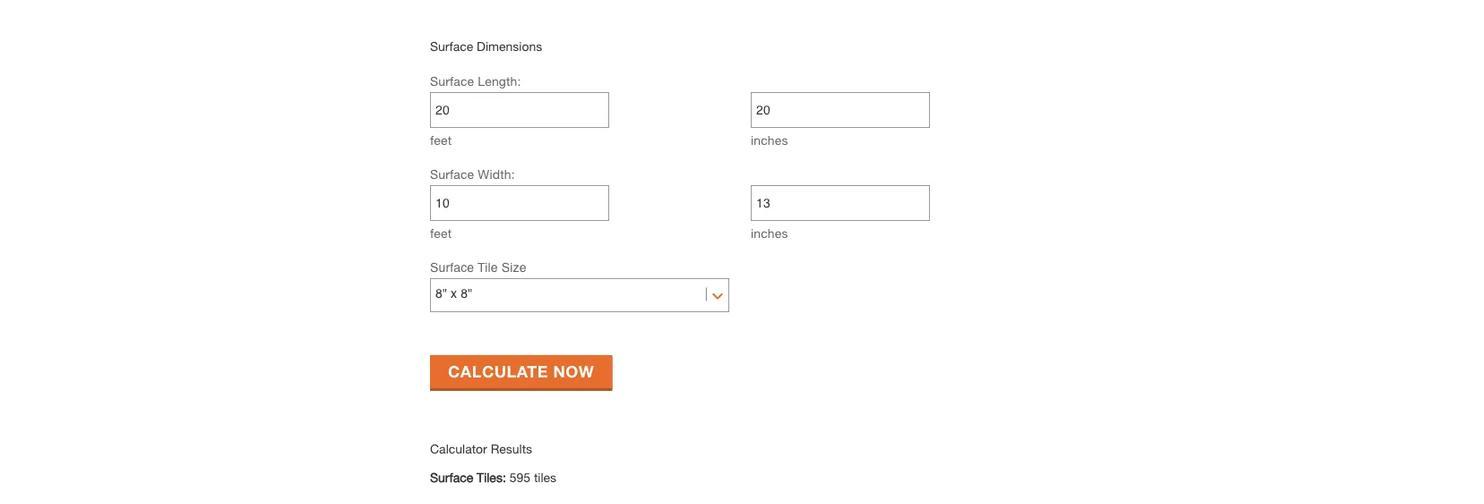 Task type: describe. For each thing, give the bounding box(es) containing it.
8" x 8" button
[[435, 281, 724, 307]]

surface tile size
[[430, 261, 527, 275]]

5 surface from the top
[[430, 471, 473, 486]]

feet for surface width:
[[430, 226, 452, 241]]

1 inches from the top
[[751, 133, 788, 148]]

surface for surface length:
[[430, 74, 474, 89]]

dimensions
[[477, 39, 542, 54]]

surface width:
[[430, 167, 515, 182]]

size
[[502, 261, 527, 275]]

width:
[[478, 167, 515, 182]]

calculate now button
[[430, 356, 612, 389]]

feet for surface length:
[[430, 133, 452, 148]]

1 8" from the left
[[435, 287, 447, 301]]



Task type: locate. For each thing, give the bounding box(es) containing it.
1 surface from the top
[[430, 39, 473, 54]]

surface up surface length: on the left of the page
[[430, 39, 473, 54]]

surface up x
[[430, 261, 474, 275]]

1 vertical spatial feet
[[430, 226, 452, 241]]

surface for surface width:
[[430, 167, 474, 182]]

surface dimensions
[[430, 39, 542, 54]]

tile
[[478, 261, 498, 275]]

0 vertical spatial feet
[[430, 133, 452, 148]]

x
[[451, 287, 457, 301]]

surface length:
[[430, 74, 521, 89]]

595
[[510, 471, 530, 486]]

8" left x
[[435, 287, 447, 301]]

8" x 8"
[[435, 287, 473, 301]]

1 feet from the top
[[430, 133, 452, 148]]

1 vertical spatial inches
[[751, 226, 788, 241]]

feet
[[430, 133, 452, 148], [430, 226, 452, 241]]

surface
[[430, 39, 473, 54], [430, 74, 474, 89], [430, 167, 474, 182], [430, 261, 474, 275], [430, 471, 473, 486]]

2 surface from the top
[[430, 74, 474, 89]]

2 feet from the top
[[430, 226, 452, 241]]

calculator
[[430, 442, 487, 457]]

2 inches from the top
[[751, 226, 788, 241]]

None number field
[[435, 93, 604, 127], [756, 93, 925, 127], [435, 186, 604, 220], [756, 186, 925, 220], [435, 93, 604, 127], [756, 93, 925, 127], [435, 186, 604, 220], [756, 186, 925, 220]]

1 horizontal spatial 8"
[[461, 287, 473, 301]]

surface left width:
[[430, 167, 474, 182]]

calculate now
[[448, 362, 594, 382]]

4 surface from the top
[[430, 261, 474, 275]]

surface down calculator
[[430, 471, 473, 486]]

surface left length:
[[430, 74, 474, 89]]

feet up the surface width:
[[430, 133, 452, 148]]

results
[[491, 442, 532, 457]]

length:
[[478, 74, 521, 89]]

surface for surface tile size
[[430, 261, 474, 275]]

calculate
[[448, 362, 548, 382]]

8" right x
[[461, 287, 473, 301]]

inches
[[751, 133, 788, 148], [751, 226, 788, 241]]

0 vertical spatial inches
[[751, 133, 788, 148]]

8"
[[435, 287, 447, 301], [461, 287, 473, 301]]

tiles:
[[477, 471, 506, 486]]

0 horizontal spatial 8"
[[435, 287, 447, 301]]

surface tiles: 595 tiles
[[430, 471, 557, 486]]

3 surface from the top
[[430, 167, 474, 182]]

tiles
[[534, 471, 557, 486]]

2 8" from the left
[[461, 287, 473, 301]]

feet up surface tile size
[[430, 226, 452, 241]]

surface for surface dimensions
[[430, 39, 473, 54]]

calculator results
[[430, 442, 532, 457]]

now
[[553, 362, 594, 382]]



Task type: vqa. For each thing, say whether or not it's contained in the screenshot.
Storage
no



